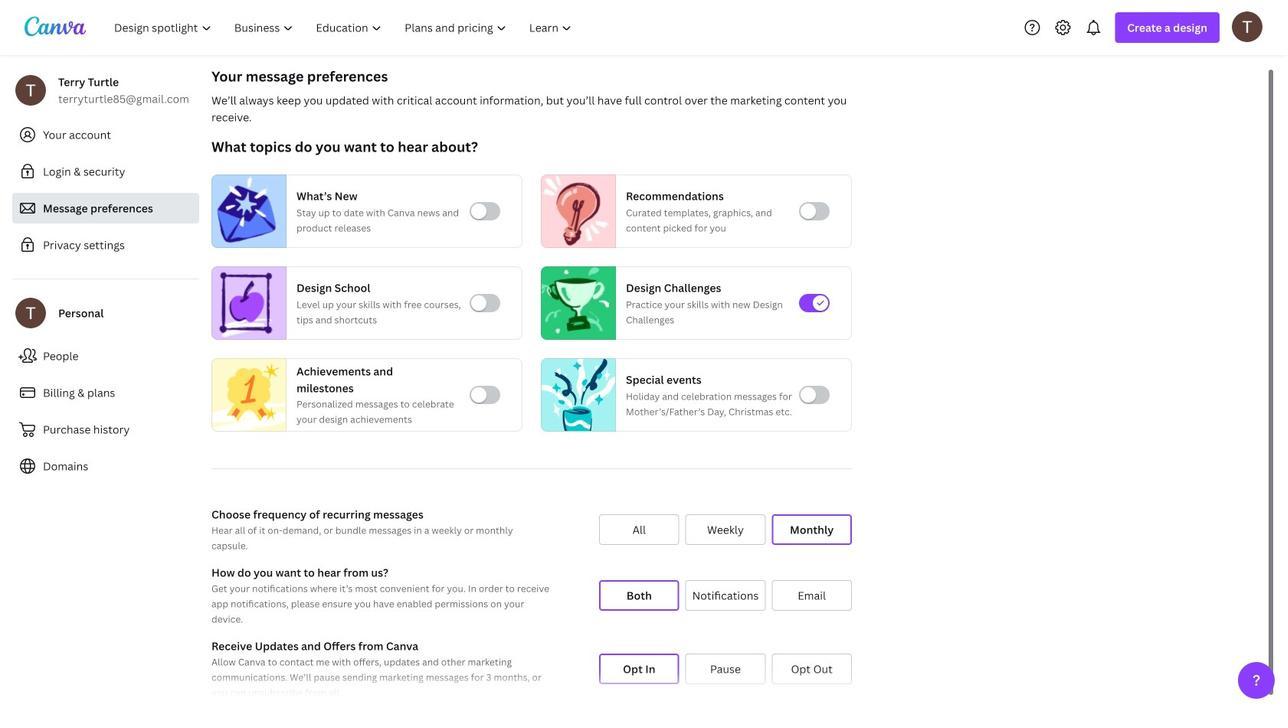 Task type: locate. For each thing, give the bounding box(es) containing it.
None button
[[599, 515, 679, 546], [686, 515, 766, 546], [772, 515, 852, 546], [599, 581, 679, 612], [686, 581, 766, 612], [772, 581, 852, 612], [599, 654, 679, 685], [686, 654, 766, 685], [772, 654, 852, 685], [599, 515, 679, 546], [686, 515, 766, 546], [772, 515, 852, 546], [599, 581, 679, 612], [686, 581, 766, 612], [772, 581, 852, 612], [599, 654, 679, 685], [686, 654, 766, 685], [772, 654, 852, 685]]

topic image
[[212, 175, 280, 248], [542, 175, 609, 248], [212, 267, 280, 340], [542, 267, 609, 340], [212, 355, 286, 436], [542, 355, 615, 436]]



Task type: vqa. For each thing, say whether or not it's contained in the screenshot.
TOP LEVEL NAVIGATION element
yes



Task type: describe. For each thing, give the bounding box(es) containing it.
terry turtle image
[[1232, 11, 1263, 42]]

top level navigation element
[[104, 12, 585, 43]]



